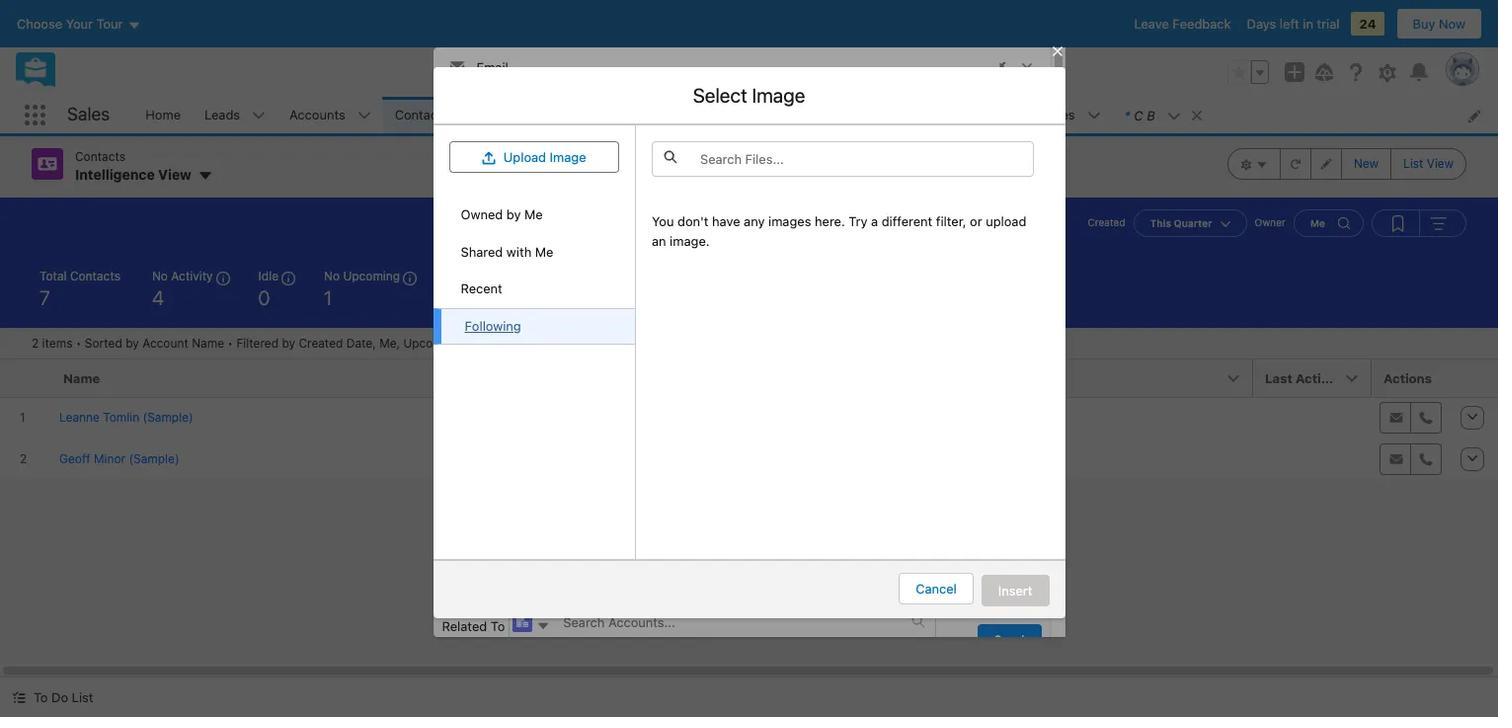 Task type: locate. For each thing, give the bounding box(es) containing it.
you
[[652, 214, 674, 229]]

1 4 from the left
[[152, 286, 164, 309]]

to for to
[[449, 149, 463, 165]]

cell
[[473, 397, 517, 438], [1253, 397, 1372, 438], [473, 438, 517, 480], [1253, 438, 1372, 480]]

list item up upload image at left top
[[486, 97, 618, 133]]

0 horizontal spatial 4
[[152, 286, 164, 309]]

4
[[152, 286, 164, 309], [446, 286, 458, 309]]

email
[[477, 59, 509, 75]]

image up tara <tarashultz49@gmail.com> popup button
[[752, 84, 805, 107]]

send
[[994, 632, 1025, 648]]

image inside button
[[550, 149, 586, 165]]

image.
[[670, 233, 710, 249]]

group up me button
[[1228, 148, 1467, 180]]

1 horizontal spatial name
[[192, 335, 224, 350]]

0 horizontal spatial to
[[34, 689, 48, 705]]

0 vertical spatial list
[[1404, 156, 1424, 171]]

recent
[[461, 281, 503, 297]]

name right account
[[192, 335, 224, 350]]

2 left items
[[32, 335, 39, 350]]

now
[[1439, 16, 1466, 32]]

2 vertical spatial contacts
[[70, 268, 120, 283]]

image for select image
[[752, 84, 805, 107]]

1 • from the left
[[76, 335, 81, 350]]

to inside button
[[34, 689, 48, 705]]

text default image inside leanne tomlin (sample) link
[[705, 152, 719, 166]]

1 horizontal spatial 1
[[525, 286, 533, 309]]

list
[[134, 97, 1498, 133]]

0 horizontal spatial text default image
[[12, 691, 26, 705]]

contacts left from
[[395, 106, 449, 122]]

2 vertical spatial group
[[1372, 209, 1467, 237]]

1 inside button
[[525, 286, 533, 309]]

1 down no upcoming
[[324, 286, 332, 309]]

•
[[76, 335, 81, 350], [228, 335, 233, 350]]

text default image for list item containing *
[[1190, 108, 1204, 122]]

1 list item from the left
[[486, 97, 618, 133]]

0 horizontal spatial view
[[158, 166, 191, 183]]

list right new
[[1404, 156, 1424, 171]]

0 horizontal spatial •
[[76, 335, 81, 350]]

* left "c"
[[1125, 107, 1130, 123]]

important cell
[[473, 359, 517, 398]]

left
[[1280, 16, 1300, 32]]

activity right last
[[1296, 370, 1345, 386]]

me button
[[1294, 209, 1364, 237]]

insert
[[998, 583, 1033, 598]]

me right with
[[535, 244, 554, 259]]

1 1 from the left
[[324, 286, 332, 309]]

1 horizontal spatial view
[[1427, 156, 1454, 171]]

action image
[[1451, 359, 1498, 397]]

2 items • sorted by account name • filtered by created date, me, upcoming status
[[32, 335, 460, 350]]

3 list item from the left
[[803, 97, 924, 133]]

by right sorted
[[126, 335, 139, 350]]

vp
[[524, 408, 540, 423]]

no upcoming
[[324, 268, 400, 283]]

• left the filtered
[[228, 335, 233, 350]]

image for upload image
[[550, 149, 586, 165]]

1 horizontal spatial to
[[449, 149, 463, 165]]

contacts list item
[[383, 97, 486, 133]]

1 vertical spatial activity
[[1296, 370, 1345, 386]]

0 horizontal spatial name
[[63, 370, 100, 386]]

1 horizontal spatial 4
[[446, 286, 458, 309]]

0 horizontal spatial activity
[[171, 268, 213, 283]]

leanne tomlin (sample)
[[557, 150, 700, 166]]

0 vertical spatial name
[[192, 335, 224, 350]]

list item left quotes
[[924, 97, 1020, 133]]

list item
[[486, 97, 618, 133], [618, 97, 721, 133], [803, 97, 924, 133], [924, 97, 1020, 133], [1113, 97, 1213, 133]]

to down from
[[449, 149, 463, 165]]

to
[[449, 149, 463, 165], [491, 618, 505, 634], [34, 689, 48, 705]]

insert button
[[982, 575, 1049, 606]]

1 horizontal spatial •
[[228, 335, 233, 350]]

me up shared with me "link"
[[524, 207, 543, 222]]

1 vertical spatial to
[[491, 618, 505, 634]]

with
[[507, 244, 532, 259]]

no right idle
[[324, 268, 340, 283]]

to left accounts icon
[[491, 618, 505, 634]]

0 horizontal spatial list
[[72, 689, 93, 705]]

you don't have any images here. try a different filter, or upload an image. region
[[652, 213, 1034, 251]]

upcoming up date,
[[343, 268, 400, 283]]

text default image inside email dialog
[[912, 615, 926, 628]]

text default image right (sample)
[[705, 152, 719, 166]]

to left do
[[34, 689, 48, 705]]

activity up account
[[171, 268, 213, 283]]

view inside list view button
[[1427, 156, 1454, 171]]

activity inside key performance indicators group
[[171, 268, 213, 283]]

upload image
[[504, 149, 586, 165]]

by
[[506, 207, 521, 222], [126, 335, 139, 350], [282, 335, 295, 350]]

list view
[[1404, 156, 1454, 171]]

contacts
[[395, 106, 449, 122], [75, 149, 125, 164], [70, 268, 120, 283]]

activity for no activity
[[171, 268, 213, 283]]

2 vertical spatial to
[[34, 689, 48, 705]]

accounts
[[290, 106, 345, 122]]

text default image
[[912, 615, 926, 628], [12, 691, 26, 705]]

list right do
[[72, 689, 93, 705]]

1 vertical spatial text default image
[[12, 691, 26, 705]]

2 right the 1 button
[[615, 286, 626, 309]]

overdue
[[446, 268, 493, 283]]

contacts right total
[[70, 268, 120, 283]]

no for 4
[[152, 268, 168, 283]]

list view button
[[1391, 148, 1467, 180]]

this quarter
[[1150, 217, 1212, 229]]

0 vertical spatial text default image
[[912, 615, 926, 628]]

new
[[1354, 156, 1379, 171]]

text default image
[[1190, 108, 1204, 122], [705, 152, 719, 166], [537, 619, 550, 633]]

text default image right b on the right of page
[[1190, 108, 1204, 122]]

0 vertical spatial to
[[449, 149, 463, 165]]

owned by me
[[461, 207, 543, 222]]

1 vertical spatial created
[[299, 335, 343, 350]]

text default image left do
[[12, 691, 26, 705]]

0 vertical spatial created
[[1088, 216, 1126, 228]]

view right new
[[1427, 156, 1454, 171]]

1 horizontal spatial *
[[1125, 107, 1130, 123]]

shared with me link
[[433, 234, 635, 271]]

1 horizontal spatial 2
[[615, 286, 626, 309]]

buy now button
[[1396, 8, 1483, 40]]

4 down overdue
[[446, 286, 458, 309]]

text default image inside to do list button
[[12, 691, 26, 705]]

quarter
[[1174, 217, 1212, 229]]

text default image inside list item
[[1190, 108, 1204, 122]]

home link
[[134, 97, 193, 133]]

• right items
[[76, 335, 81, 350]]

activity inside button
[[1296, 370, 1345, 386]]

1 no from the left
[[152, 268, 168, 283]]

to do list button
[[0, 678, 105, 717]]

by right the filtered
[[282, 335, 295, 350]]

me inside button
[[1311, 217, 1325, 229]]

1 vertical spatial group
[[1228, 148, 1467, 180]]

1 vertical spatial name
[[63, 370, 100, 386]]

1
[[324, 286, 332, 309], [525, 286, 533, 309]]

me right owner
[[1311, 217, 1325, 229]]

forecasts
[[732, 106, 791, 122]]

accounts list item
[[278, 97, 383, 133]]

1 horizontal spatial text default image
[[705, 152, 719, 166]]

0 horizontal spatial *
[[449, 114, 455, 130]]

1 horizontal spatial no
[[324, 268, 340, 283]]

recent link
[[433, 271, 635, 308]]

list item up search files... "search box"
[[803, 97, 924, 133]]

contacts up intelligence
[[75, 149, 125, 164]]

0 horizontal spatial no
[[152, 268, 168, 283]]

me,
[[379, 335, 400, 350]]

0 horizontal spatial image
[[550, 149, 586, 165]]

0 horizontal spatial 1
[[324, 286, 332, 309]]

name cell
[[51, 359, 473, 398]]

name inside button
[[63, 370, 100, 386]]

0 vertical spatial image
[[752, 84, 805, 107]]

1 vertical spatial text default image
[[705, 152, 719, 166]]

leanne
[[557, 150, 600, 166]]

you don't have any images here. try a different filter, or upload an image.
[[652, 214, 1027, 249]]

view for intelligence view
[[158, 166, 191, 183]]

text default image right accounts icon
[[537, 619, 550, 633]]

2 horizontal spatial text default image
[[1190, 108, 1204, 122]]

2 no from the left
[[324, 268, 340, 283]]

upcoming down an on the left top of the page
[[615, 268, 672, 283]]

2 horizontal spatial by
[[506, 207, 521, 222]]

1 horizontal spatial by
[[282, 335, 295, 350]]

1 horizontal spatial text default image
[[912, 615, 926, 628]]

name
[[192, 335, 224, 350], [63, 370, 100, 386]]

image down "tara"
[[550, 149, 586, 165]]

in
[[1303, 16, 1314, 32]]

leads link
[[193, 97, 252, 133]]

cell down last activity 'cell'
[[1253, 438, 1372, 480]]

list item down leave
[[1113, 97, 1213, 133]]

* inside email dialog
[[449, 114, 455, 130]]

no up account
[[152, 268, 168, 283]]

name down sorted
[[63, 370, 100, 386]]

total
[[40, 268, 67, 283]]

* left from
[[449, 114, 455, 130]]

0 horizontal spatial created
[[299, 335, 343, 350]]

an
[[652, 233, 666, 249]]

by right owned
[[506, 207, 521, 222]]

2 1 from the left
[[525, 286, 533, 309]]

0 vertical spatial activity
[[171, 268, 213, 283]]

1 vertical spatial image
[[550, 149, 586, 165]]

upcoming right me,
[[403, 335, 460, 350]]

email dialog
[[433, 47, 1050, 672]]

shared
[[461, 244, 503, 259]]

filter,
[[936, 214, 967, 229]]

2 4 from the left
[[446, 286, 458, 309]]

group
[[1228, 60, 1269, 84], [1228, 148, 1467, 180], [1372, 209, 1467, 237]]

list
[[1404, 156, 1424, 171], [72, 689, 93, 705]]

<tarashultz49@gmail.com>
[[572, 116, 737, 132]]

1 horizontal spatial list
[[1404, 156, 1424, 171]]

*
[[1125, 107, 1130, 123], [449, 114, 455, 130]]

search...
[[560, 64, 612, 80]]

text default image down cancel
[[912, 615, 926, 628]]

1 vertical spatial list
[[72, 689, 93, 705]]

view right intelligence
[[158, 166, 191, 183]]

1 horizontal spatial image
[[752, 84, 805, 107]]

leave
[[1134, 16, 1169, 32]]

view
[[1427, 156, 1454, 171], [158, 166, 191, 183]]

2 • from the left
[[228, 335, 233, 350]]

home
[[145, 106, 181, 122]]

0 vertical spatial 2
[[615, 286, 626, 309]]

grid
[[0, 359, 1498, 481]]

1 down shared with me "link"
[[525, 286, 533, 309]]

last activity cell
[[1253, 359, 1372, 398]]

list item up (sample)
[[618, 97, 721, 133]]

created left date,
[[299, 335, 343, 350]]

0 vertical spatial contacts
[[395, 106, 449, 122]]

5 list item from the left
[[1113, 97, 1213, 133]]

row number cell
[[0, 359, 51, 398]]

name button
[[51, 359, 473, 397]]

1 horizontal spatial activity
[[1296, 370, 1345, 386]]

filtered
[[236, 335, 279, 350]]

activity
[[171, 268, 213, 283], [1296, 370, 1345, 386]]

group down the days
[[1228, 60, 1269, 84]]

cell left vp
[[473, 397, 517, 438]]

0 horizontal spatial 2
[[32, 335, 39, 350]]

cancel
[[916, 581, 957, 597]]

2
[[615, 286, 626, 309], [32, 335, 39, 350]]

* for * c b
[[1125, 107, 1130, 123]]

4 down the no activity
[[152, 286, 164, 309]]

0 horizontal spatial text default image
[[537, 619, 550, 633]]

from
[[457, 114, 488, 130]]

no
[[152, 268, 168, 283], [324, 268, 340, 283]]

me inside "link"
[[535, 244, 554, 259]]

group down list view button
[[1372, 209, 1467, 237]]

created left "this"
[[1088, 216, 1126, 228]]

0 vertical spatial text default image
[[1190, 108, 1204, 122]]



Task type: describe. For each thing, give the bounding box(es) containing it.
title cell
[[517, 359, 879, 398]]

leads
[[204, 106, 240, 122]]

1 horizontal spatial upcoming
[[403, 335, 460, 350]]

actions
[[1384, 370, 1432, 386]]

upload image button
[[449, 141, 619, 173]]

cancel button
[[899, 573, 974, 605]]

cell down last activity
[[1253, 397, 1372, 438]]

Search Files... search field
[[652, 141, 1034, 177]]

vp customer support
[[524, 408, 646, 423]]

4 inside overdue 4
[[446, 286, 458, 309]]

tomlin
[[603, 150, 642, 166]]

me for owned by me
[[524, 207, 543, 222]]

do
[[51, 689, 68, 705]]

leanne tomlin (sample) link
[[528, 146, 725, 172]]

owned by me link
[[433, 197, 635, 234]]

contacts link
[[383, 97, 461, 133]]

try
[[849, 214, 868, 229]]

select image
[[693, 84, 805, 107]]

0 horizontal spatial upcoming
[[343, 268, 400, 283]]

Subject text field
[[528, 214, 1031, 249]]

1 vertical spatial contacts
[[75, 149, 125, 164]]

leave feedback link
[[1134, 16, 1231, 32]]

to do list
[[34, 689, 93, 705]]

send button
[[977, 624, 1042, 656]]

here.
[[815, 214, 845, 229]]

tara <tarashultz49@gmail.com>
[[543, 116, 737, 132]]

0
[[258, 286, 270, 309]]

c
[[1134, 107, 1143, 123]]

idle
[[258, 268, 279, 283]]

new button
[[1341, 148, 1392, 180]]

this
[[1150, 217, 1171, 229]]

days left in trial
[[1247, 16, 1340, 32]]

upload
[[986, 214, 1027, 229]]

related
[[442, 618, 487, 634]]

following link
[[433, 308, 635, 345]]

owned
[[461, 207, 503, 222]]

contacts inside total contacts 7
[[70, 268, 120, 283]]

or
[[970, 214, 982, 229]]

2 horizontal spatial upcoming
[[615, 268, 672, 283]]

1 horizontal spatial created
[[1088, 216, 1126, 228]]

owner
[[1255, 216, 1286, 228]]

leave feedback
[[1134, 16, 1231, 32]]

quotes list item
[[1020, 97, 1113, 133]]

customer
[[543, 408, 598, 423]]

2 horizontal spatial to
[[491, 618, 505, 634]]

to element
[[528, 145, 1026, 176]]

intelligence view
[[75, 166, 191, 183]]

forecasts link
[[721, 97, 803, 133]]

accounts link
[[278, 97, 357, 133]]

have
[[712, 214, 740, 229]]

7
[[40, 286, 50, 309]]

key performance indicators group
[[0, 260, 1498, 327]]

images
[[768, 214, 811, 229]]

feedback
[[1173, 16, 1231, 32]]

last activity button
[[1253, 359, 1372, 397]]

24
[[1360, 16, 1376, 32]]

don't
[[678, 214, 709, 229]]

sales
[[67, 104, 110, 125]]

trial
[[1317, 16, 1340, 32]]

* for *
[[449, 114, 455, 130]]

contacts inside list item
[[395, 106, 449, 122]]

buy
[[1413, 16, 1436, 32]]

contact image
[[533, 150, 553, 170]]

actions cell
[[1372, 359, 1451, 398]]

group containing new
[[1228, 148, 1467, 180]]

0 horizontal spatial by
[[126, 335, 139, 350]]

1 button
[[513, 260, 595, 316]]

search... button
[[521, 56, 916, 88]]

cell down the important cell
[[473, 438, 517, 480]]

days
[[1247, 16, 1276, 32]]

to for to do list
[[34, 689, 48, 705]]

last
[[1265, 370, 1293, 386]]

2 vertical spatial text default image
[[537, 619, 550, 633]]

row number image
[[0, 359, 51, 397]]

contact view settings image
[[1228, 148, 1281, 180]]

view for list view
[[1427, 156, 1454, 171]]

shared with me
[[461, 244, 554, 259]]

sorted
[[85, 335, 122, 350]]

tara
[[543, 116, 568, 132]]

account name cell
[[879, 359, 1253, 398]]

text default image for leanne tomlin (sample) link
[[705, 152, 719, 166]]

date,
[[346, 335, 376, 350]]

no for 1
[[324, 268, 340, 283]]

accounts image
[[513, 612, 533, 632]]

(sample)
[[646, 150, 700, 166]]

a
[[871, 214, 878, 229]]

account
[[142, 335, 188, 350]]

following
[[465, 318, 521, 334]]

2 list item from the left
[[618, 97, 721, 133]]

list inside list view button
[[1404, 156, 1424, 171]]

b
[[1147, 107, 1155, 123]]

related to
[[442, 618, 505, 634]]

grid containing name
[[0, 359, 1498, 481]]

activity for last activity
[[1296, 370, 1345, 386]]

1 vertical spatial 2
[[32, 335, 39, 350]]

intelligence
[[75, 166, 155, 183]]

last activity
[[1265, 370, 1345, 386]]

leads list item
[[193, 97, 278, 133]]

different
[[882, 214, 933, 229]]

list containing home
[[134, 97, 1498, 133]]

support
[[601, 408, 646, 423]]

2 items • sorted by account name • filtered by created date, me, upcoming
[[32, 335, 460, 350]]

buy now
[[1413, 16, 1466, 32]]

me for shared with me
[[535, 244, 554, 259]]

0 vertical spatial group
[[1228, 60, 1269, 84]]

list inside to do list button
[[72, 689, 93, 705]]

tara <tarashultz49@gmail.com> button
[[528, 108, 1031, 138]]

* c b
[[1125, 107, 1155, 123]]

4 list item from the left
[[924, 97, 1020, 133]]

upcoming 2
[[615, 268, 672, 309]]

quotes
[[1032, 106, 1075, 122]]

action cell
[[1451, 359, 1498, 398]]

overdue 4
[[446, 268, 493, 309]]

upload
[[504, 149, 546, 165]]

2 inside upcoming 2
[[615, 286, 626, 309]]

list item containing *
[[1113, 97, 1213, 133]]

total contacts 7
[[40, 268, 120, 309]]



Task type: vqa. For each thing, say whether or not it's contained in the screenshot.
the Lee Enterprise, Inc
no



